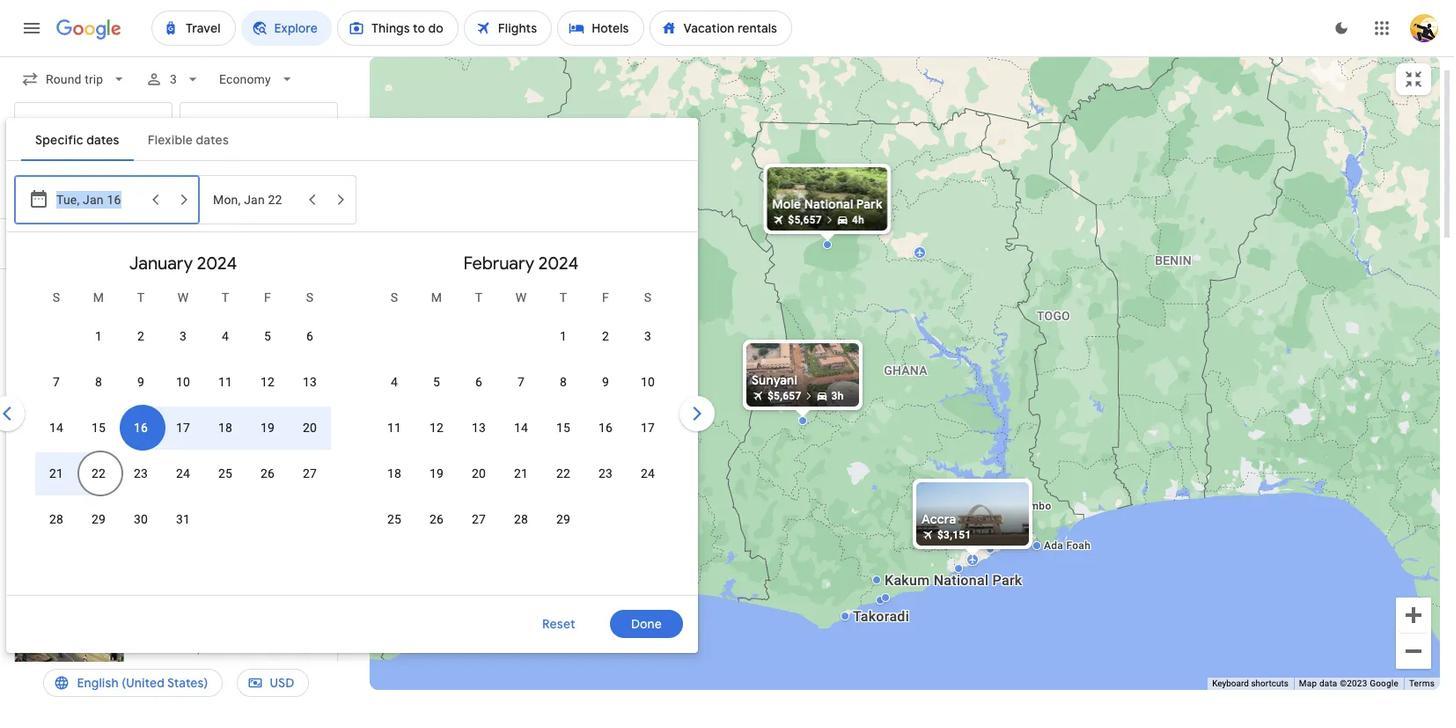 Task type: locate. For each thing, give the bounding box(es) containing it.
8 button
[[77, 361, 120, 403], [542, 361, 585, 403]]

21 button right tue, feb 20 element
[[500, 453, 542, 495]]

4h inside map region
[[852, 214, 865, 226]]

2 2 button from the left
[[585, 315, 627, 358]]

20 inside "row group"
[[472, 467, 486, 481]]

1 for february 2024
[[560, 329, 567, 343]]

28 button inside january 2024 row group
[[35, 498, 77, 541]]

f
[[264, 291, 271, 305], [602, 291, 609, 305]]

9
[[137, 375, 144, 389], [602, 375, 609, 389]]

f for january 2024
[[264, 291, 271, 305]]

13
[[303, 375, 317, 389], [472, 421, 486, 435]]

sun, jan 21 element
[[49, 465, 63, 483]]

27 button left 'wed, feb 28' element
[[458, 498, 500, 541]]

26
[[261, 467, 275, 481], [430, 513, 444, 527]]

3 for january
[[180, 329, 187, 343]]

0 horizontal spatial 15 button
[[77, 407, 120, 449]]

16 button left sat, feb 17 element
[[585, 407, 627, 449]]

1 inside "february 2024" "row group"
[[560, 329, 567, 343]]

16 button
[[120, 407, 162, 449], [585, 407, 627, 449]]

2 10 button from the left
[[627, 361, 669, 403]]

wed, jan 17 element
[[176, 419, 190, 437]]

2 button for february 2024
[[585, 315, 627, 358]]

1 10 button from the left
[[162, 361, 204, 403]]

2 1 button from the left
[[542, 315, 585, 358]]

$5,657 down mole
[[788, 214, 822, 226]]

1 horizontal spatial 26 button
[[416, 498, 458, 541]]

$3,151 inside map region
[[938, 529, 972, 542]]

15 inside january 2024 row group
[[92, 421, 106, 435]]

1 vertical spatial 26 button
[[416, 498, 458, 541]]

2 21 from the left
[[514, 467, 528, 481]]

row down wed, jan 10 element
[[35, 405, 331, 451]]

12 button left tue, feb 13 element
[[416, 407, 458, 449]]

25 button right wed, jan 24 element
[[204, 453, 247, 495]]

w inside january 2024 row group
[[178, 291, 189, 305]]

3
[[170, 72, 177, 86], [180, 329, 187, 343], [645, 329, 652, 343]]

4 s from the left
[[644, 291, 652, 305]]

$5,657 down sunyani
[[768, 390, 802, 402]]

7 button
[[35, 361, 77, 403], [500, 361, 542, 403]]

23 button
[[120, 453, 162, 495], [585, 453, 627, 495]]

0 vertical spatial 26 button
[[247, 453, 289, 495]]

12 inside january 2024 row group
[[261, 375, 275, 389]]

0 vertical spatial 19 button
[[247, 407, 289, 449]]

3 inside popup button
[[170, 72, 177, 86]]

kakum down tue, jan 16, departure date. "element"
[[138, 454, 184, 471]]

5 for fri, jan 5 element
[[264, 329, 271, 343]]

national
[[805, 196, 854, 212], [187, 454, 242, 471], [934, 572, 989, 589]]

21 button
[[35, 453, 77, 495], [500, 453, 542, 495]]

$3,151
[[289, 365, 323, 380], [938, 529, 972, 542]]

7
[[53, 375, 60, 389], [518, 375, 525, 389]]

january 2024 row group
[[14, 240, 352, 588]]

mole national park
[[773, 196, 883, 212]]

4 inside january 2024 row group
[[222, 329, 229, 343]]

fri, jan 19 element
[[261, 419, 275, 437]]

15
[[92, 421, 106, 435], [557, 421, 571, 435]]

2 15 from the left
[[557, 421, 571, 435]]

1 21 from the left
[[49, 467, 63, 481]]

4h for 4h text field
[[311, 643, 323, 655]]

0 horizontal spatial 18
[[218, 421, 233, 435]]

t up tue, jan 2 element
[[137, 291, 145, 305]]

kakum national park down $3,151 text box
[[885, 572, 1023, 589]]

0 horizontal spatial 17
[[176, 421, 190, 435]]

Return text field
[[189, 163, 277, 210], [213, 176, 297, 224]]

28 right tue, feb 27 element
[[514, 513, 528, 527]]

1 horizontal spatial 27
[[472, 513, 486, 527]]

21
[[49, 467, 63, 481], [514, 467, 528, 481]]

2 t from the left
[[222, 291, 229, 305]]

kakum national park down thu, jan 18 element
[[138, 454, 275, 471]]

1 button
[[77, 315, 120, 358], [542, 315, 585, 358]]

13 inside january 2024 row group
[[303, 375, 317, 389]]

17 inside january 2024 row group
[[176, 421, 190, 435]]

1 8 from the left
[[95, 375, 102, 389]]

114 US dollars text field
[[298, 402, 323, 420]]

sat, feb 3 element
[[645, 328, 652, 345]]

0 horizontal spatial 26 button
[[247, 453, 289, 495]]

wed, feb 14 element
[[514, 419, 528, 437]]

29 inside "february 2024" "row group"
[[557, 513, 571, 527]]

25 for sun, feb 25 element
[[387, 513, 402, 527]]

31 button
[[162, 498, 204, 541]]

29 button right sun, jan 28 element
[[77, 498, 120, 541]]

14 for sun, jan 14 element
[[49, 421, 63, 435]]

5 inside january 2024 row group
[[264, 329, 271, 343]]

13 button
[[289, 361, 331, 403], [458, 407, 500, 449]]

2 7 button from the left
[[500, 361, 542, 403]]

26 button
[[247, 453, 289, 495], [416, 498, 458, 541]]

0 vertical spatial national
[[805, 196, 854, 212]]

f up fri, feb 2 element
[[602, 291, 609, 305]]

2 button for january 2024
[[120, 315, 162, 358]]

m for february 2024
[[431, 291, 442, 305]]

2 16 button from the left
[[585, 407, 627, 449]]

7 for wed, feb 7 element at the bottom left of page
[[518, 375, 525, 389]]

wed, feb 7 element
[[518, 373, 525, 391]]

11 button inside "february 2024" "row group"
[[373, 407, 416, 449]]

m inside "february 2024" "row group"
[[431, 291, 442, 305]]

12 inside "february 2024" "row group"
[[430, 421, 444, 435]]

29
[[92, 513, 106, 527], [557, 513, 571, 527]]

15 left tue, jan 16, departure date. "element"
[[92, 421, 106, 435]]

4 hours text field
[[311, 642, 323, 656]]

20 inside row group
[[303, 421, 317, 435]]

9 button
[[120, 361, 162, 403], [585, 361, 627, 403]]

13 left wed, feb 14 element
[[472, 421, 486, 435]]

0 horizontal spatial 2 button
[[120, 315, 162, 358]]

grid containing january 2024
[[14, 240, 690, 606]]

1 inside january 2024 row group
[[95, 329, 102, 343]]

4 button
[[204, 315, 247, 358], [373, 361, 416, 403]]

t down february at the top left
[[475, 291, 483, 305]]

0 horizontal spatial 22
[[92, 467, 106, 481]]

1 horizontal spatial kakum
[[885, 572, 930, 589]]

min up usd button
[[263, 643, 281, 655]]

1 horizontal spatial hr
[[277, 382, 287, 395]]

1 horizontal spatial 2024
[[539, 253, 579, 275]]

0 horizontal spatial 22 button
[[77, 453, 120, 495]]

1 horizontal spatial 2 button
[[585, 315, 627, 358]]

4 t from the left
[[560, 291, 567, 305]]

mon, feb 26 element
[[430, 511, 444, 528]]

7 left mon, jan 8 element at the bottom of page
[[53, 375, 60, 389]]

10
[[176, 375, 190, 389], [641, 375, 655, 389]]

16 button right the mon, jan 15 element
[[120, 407, 162, 449]]

sun, feb 25 element
[[387, 511, 402, 528]]

1 22 button from the left
[[77, 453, 120, 495]]

2 2024 from the left
[[539, 253, 579, 275]]

0 horizontal spatial 7
[[53, 375, 60, 389]]

18 inside "february 2024" "row group"
[[387, 467, 402, 481]]

sat, jan 13 element
[[303, 373, 317, 391]]

1 7 button from the left
[[35, 361, 77, 403]]

3 button for january 2024
[[162, 315, 204, 358]]

1 28 button from the left
[[35, 498, 77, 541]]

0 horizontal spatial 16 button
[[120, 407, 162, 449]]

1 29 button from the left
[[77, 498, 120, 541]]

0 horizontal spatial 8 button
[[77, 361, 120, 403]]

1 16 from the left
[[134, 421, 148, 435]]

24 button
[[162, 453, 204, 495], [627, 453, 669, 495]]

21 left mon, jan 22, return date. "element"
[[49, 467, 63, 481]]

row
[[77, 306, 331, 359], [542, 306, 669, 359], [35, 359, 331, 405], [373, 359, 669, 405], [35, 405, 331, 451], [373, 405, 669, 451], [35, 451, 331, 497], [373, 451, 669, 497], [35, 497, 204, 542], [373, 497, 585, 542]]

13 button left wed, feb 14 element
[[458, 407, 500, 449]]

22 left tue, jan 23 element in the bottom of the page
[[92, 467, 106, 481]]

29 button right 'wed, feb 28' element
[[542, 498, 585, 541]]

6 button
[[289, 315, 331, 358], [458, 361, 500, 403]]

27
[[303, 467, 317, 481], [472, 513, 486, 527]]

8 for mon, jan 8 element at the bottom of page
[[95, 375, 102, 389]]

6
[[306, 329, 314, 343], [476, 375, 483, 389]]

t up thu, jan 4 element
[[222, 291, 229, 305]]

row up 'wed, feb 28' element
[[373, 451, 669, 497]]

mon, jan 1 element
[[95, 328, 102, 345]]

16 for fri, feb 16 element
[[599, 421, 613, 435]]

tue, jan 16, departure date. element
[[134, 419, 148, 437]]

1 vertical spatial 4 button
[[373, 361, 416, 403]]

0 horizontal spatial 24 button
[[162, 453, 204, 495]]

fri, feb 2 element
[[602, 328, 609, 345]]

0 horizontal spatial 21 button
[[35, 453, 77, 495]]

11 inside "february 2024" "row group"
[[387, 421, 402, 435]]

1 28 from the left
[[49, 513, 63, 527]]

2 29 from the left
[[557, 513, 571, 527]]

1 22 from the left
[[92, 467, 106, 481]]

t up thu, feb 1 "element"
[[560, 291, 567, 305]]

tue, feb 20 element
[[472, 465, 486, 483]]

11 button
[[204, 361, 247, 403], [373, 407, 416, 449]]

1 15 button from the left
[[77, 407, 120, 449]]

18 inside january 2024 row group
[[218, 421, 233, 435]]

0 horizontal spatial 4
[[222, 329, 229, 343]]

4 for the 'sun, feb 4' element
[[391, 375, 398, 389]]

3 button
[[162, 315, 204, 358], [627, 315, 669, 358]]

w for february
[[516, 291, 527, 305]]

1 15 from the left
[[92, 421, 106, 435]]

17 for wed, jan 17 element
[[176, 421, 190, 435]]

15 button right wed, feb 14 element
[[542, 407, 585, 449]]

0 vertical spatial 5 button
[[247, 315, 289, 358]]

5 left 'tue, feb 6' element
[[433, 375, 440, 389]]

9 left sat, feb 10 'element' on the bottom of page
[[602, 375, 609, 389]]

1 vertical spatial kakum national park
[[885, 572, 1023, 589]]

1 vertical spatial 20 button
[[458, 453, 500, 495]]

26 inside "february 2024" "row group"
[[430, 513, 444, 527]]

1 8 button from the left
[[77, 361, 120, 403]]

0 horizontal spatial 9
[[137, 375, 144, 389]]

23
[[134, 467, 148, 481], [599, 467, 613, 481]]

$114
[[298, 403, 323, 419]]

sun, jan 14 element
[[49, 419, 63, 437]]

1 14 from the left
[[49, 421, 63, 435]]

1 horizontal spatial 23 button
[[585, 453, 627, 495]]

2024 up about
[[197, 253, 237, 275]]

fri, feb 23 element
[[599, 465, 613, 483]]

row containing 7
[[35, 359, 331, 405]]

19 button left tue, feb 20 element
[[416, 453, 458, 495]]

28 for sun, jan 28 element
[[49, 513, 63, 527]]

1 vertical spatial $5,657
[[768, 390, 802, 402]]

m for january 2024
[[93, 291, 104, 305]]

1 2024 from the left
[[197, 253, 237, 275]]

9 button left wed, jan 10 element
[[120, 361, 162, 403]]

kakum national park
[[138, 454, 275, 471], [885, 572, 1023, 589]]

1 vertical spatial 5 button
[[416, 361, 458, 403]]

2 24 button from the left
[[627, 453, 669, 495]]

1 9 from the left
[[137, 375, 144, 389]]

1 horizontal spatial 4h
[[852, 214, 865, 226]]

0 vertical spatial 5
[[264, 329, 271, 343]]

6 up 3151 us dollars text field
[[306, 329, 314, 343]]

0 vertical spatial 2 stops
[[215, 382, 251, 395]]

1 s from the left
[[53, 291, 60, 305]]

park down 'aburi'
[[993, 572, 1023, 589]]

13 inside "february 2024" "row group"
[[472, 421, 486, 435]]

8 for "thu, feb 8" element
[[560, 375, 567, 389]]

23 for tue, jan 23 element in the bottom of the page
[[134, 467, 148, 481]]

28 button
[[35, 498, 77, 541], [500, 498, 542, 541]]

1 horizontal spatial 21
[[514, 467, 528, 481]]

4h down mole national park
[[852, 214, 865, 226]]

24 button left thu, jan 25 element
[[162, 453, 204, 495]]

hr
[[277, 382, 287, 395], [234, 643, 244, 655]]

0 vertical spatial 11
[[218, 375, 233, 389]]

18 for thu, jan 18 element
[[218, 421, 233, 435]]

wed, feb 21 element
[[514, 465, 528, 483]]

23 for fri, feb 23 element in the left bottom of the page
[[599, 467, 613, 481]]

1 7 from the left
[[53, 375, 60, 389]]

1 horizontal spatial m
[[431, 291, 442, 305]]

27 right the fri, jan 26 element
[[303, 467, 317, 481]]

0 horizontal spatial 13 button
[[289, 361, 331, 403]]

f inside january 2024 row group
[[264, 291, 271, 305]]

2 stops
[[215, 382, 251, 395], [172, 513, 209, 525], [172, 643, 209, 655]]

23 inside "february 2024" "row group"
[[599, 467, 613, 481]]

0 horizontal spatial 28
[[49, 513, 63, 527]]

1 horizontal spatial 23
[[599, 467, 613, 481]]

1 horizontal spatial 22 button
[[542, 453, 585, 495]]

26 for mon, feb 26 "element"
[[430, 513, 444, 527]]

1 3 button from the left
[[162, 315, 204, 358]]

3 for february
[[645, 329, 652, 343]]

1 10 from the left
[[176, 375, 190, 389]]

google
[[1370, 679, 1399, 689]]

2 left "wed, jan 3" element
[[137, 329, 144, 343]]

4h for 4 hours text field
[[852, 214, 865, 226]]

grid inside filters form
[[14, 240, 690, 606]]

7 button right 'tue, feb 6' element
[[500, 361, 542, 403]]

10 inside "february 2024" "row group"
[[641, 375, 655, 389]]

14 button left the mon, jan 15 element
[[35, 407, 77, 449]]

7 inside january 2024 row group
[[53, 375, 60, 389]]

28 inside "february 2024" "row group"
[[514, 513, 528, 527]]

$5,657
[[788, 214, 822, 226], [768, 390, 802, 402]]

21 for wed, feb 21 element
[[514, 467, 528, 481]]

0 horizontal spatial 5
[[264, 329, 271, 343]]

10 for sat, feb 10 'element' on the bottom of page
[[641, 375, 655, 389]]

0 horizontal spatial 4 button
[[204, 315, 247, 358]]

5 button left 'tue, feb 6' element
[[416, 361, 458, 403]]

3 inside january 2024 row group
[[180, 329, 187, 343]]

reset button
[[521, 610, 596, 638]]

27 inside january 2024 row group
[[303, 467, 317, 481]]

12 button
[[247, 361, 289, 403], [416, 407, 458, 449]]

4 left mon, feb 5 element
[[391, 375, 398, 389]]

12 left tue, feb 13 element
[[430, 421, 444, 435]]

3h
[[832, 390, 844, 402]]

$3,151 left 'aburi'
[[938, 529, 972, 542]]

row containing 21
[[35, 451, 331, 497]]

5
[[264, 329, 271, 343], [433, 375, 440, 389]]

0 horizontal spatial w
[[178, 291, 189, 305]]

row up the 31
[[35, 451, 331, 497]]

1 f from the left
[[264, 291, 271, 305]]

10 button right tue, jan 9 "element"
[[162, 361, 204, 403]]

1 horizontal spatial 7 button
[[500, 361, 542, 403]]

25
[[218, 467, 233, 481], [387, 513, 402, 527]]

10 right fri, feb 9 element
[[641, 375, 655, 389]]

6 for sat, jan 6 element
[[306, 329, 314, 343]]

1 21 button from the left
[[35, 453, 77, 495]]

11 inside january 2024 row group
[[218, 375, 233, 389]]

2 up the states)
[[172, 643, 179, 655]]

0 horizontal spatial m
[[93, 291, 104, 305]]

16 inside january 2024 row group
[[134, 421, 148, 435]]

terms
[[1410, 679, 1435, 689]]

1 17 from the left
[[176, 421, 190, 435]]

1 horizontal spatial 12 button
[[416, 407, 458, 449]]

21 inside january 2024 row group
[[49, 467, 63, 481]]

9 button left sat, feb 10 'element' on the bottom of page
[[585, 361, 627, 403]]

next image
[[676, 393, 719, 435]]

m up mon, jan 1 element
[[93, 291, 104, 305]]

0 horizontal spatial 5 button
[[247, 315, 289, 358]]

1 horizontal spatial w
[[516, 291, 527, 305]]

0 vertical spatial 27 button
[[289, 453, 331, 495]]

22 for "thu, feb 22" element
[[557, 467, 571, 481]]

ada
[[1044, 540, 1064, 552]]

0 vertical spatial kakum
[[138, 454, 184, 471]]

22 button left fri, feb 23 element in the left bottom of the page
[[542, 453, 585, 495]]

foah
[[1067, 540, 1091, 552]]

1 horizontal spatial 16 button
[[585, 407, 627, 449]]

january
[[129, 253, 193, 275]]

2 22 from the left
[[557, 467, 571, 481]]

24
[[176, 467, 190, 481], [641, 467, 655, 481]]

data
[[1320, 679, 1338, 689]]

1 horizontal spatial 9 button
[[585, 361, 627, 403]]

2 stops left fri, jan 12 element
[[215, 382, 251, 395]]

1 1 button from the left
[[77, 315, 120, 358]]

2024 inside "row group"
[[539, 253, 579, 275]]

22 left fri, feb 23 element in the left bottom of the page
[[557, 467, 571, 481]]

16
[[134, 421, 148, 435], [599, 421, 613, 435]]

2 8 from the left
[[560, 375, 567, 389]]

keyboard shortcuts
[[1213, 679, 1289, 689]]

0 vertical spatial 12
[[261, 375, 275, 389]]

23 right mon, jan 22, return date. "element"
[[134, 467, 148, 481]]

thu, feb 29 element
[[557, 511, 571, 528]]

w down february 2024
[[516, 291, 527, 305]]

0 vertical spatial 4 button
[[204, 315, 247, 358]]

17 inside "february 2024" "row group"
[[641, 421, 655, 435]]

25 inside "february 2024" "row group"
[[387, 513, 402, 527]]

26 right thu, jan 25 element
[[261, 467, 275, 481]]

2 3 button from the left
[[627, 315, 669, 358]]

22 inside january 2024 row group
[[92, 467, 106, 481]]

filters form
[[0, 56, 719, 653]]

27 inside "february 2024" "row group"
[[472, 513, 486, 527]]

20 button
[[289, 407, 331, 449], [458, 453, 500, 495]]

0 horizontal spatial 8
[[95, 375, 102, 389]]

2 f from the left
[[602, 291, 609, 305]]

stops
[[224, 382, 251, 395], [182, 513, 209, 525], [182, 643, 209, 655]]

s up sun, jan 7 element
[[53, 291, 60, 305]]

9 inside january 2024 row group
[[137, 375, 144, 389]]

20 hr 20 min down 3151 us dollars text field
[[261, 382, 323, 395]]

24 inside row group
[[176, 467, 190, 481]]

23 button right mon, jan 22, return date. "element"
[[120, 453, 162, 495]]

1 button left tue, jan 2 element
[[77, 315, 120, 358]]

12 for fri, jan 12 element
[[261, 375, 275, 389]]

w inside "february 2024" "row group"
[[516, 291, 527, 305]]

23 inside january 2024 row group
[[134, 467, 148, 481]]

18 button
[[204, 407, 247, 449], [373, 453, 416, 495]]

3 s from the left
[[391, 291, 398, 305]]

9 for fri, feb 9 element
[[602, 375, 609, 389]]

2 23 button from the left
[[585, 453, 627, 495]]

1 button left fri, feb 2 element
[[542, 315, 585, 358]]

national down $3,151 text box
[[934, 572, 989, 589]]

terms link
[[1410, 679, 1435, 689]]

0 horizontal spatial park
[[245, 454, 275, 471]]

0 horizontal spatial 6 button
[[289, 315, 331, 358]]

0 vertical spatial 20 button
[[289, 407, 331, 449]]

19 for 'fri, jan 19' element
[[261, 421, 275, 435]]

14 button right tue, feb 13 element
[[500, 407, 542, 449]]

map region
[[312, 0, 1455, 705]]

22
[[92, 467, 106, 481], [557, 467, 571, 481]]

0 horizontal spatial 21
[[49, 467, 63, 481]]

15 button left tue, jan 16, departure date. "element"
[[77, 407, 120, 449]]

3 button right fri, feb 2 element
[[627, 315, 669, 358]]

m inside january 2024 row group
[[93, 291, 104, 305]]

0 vertical spatial 18 button
[[204, 407, 247, 449]]

19
[[261, 421, 275, 435], [430, 467, 444, 481]]

14 inside january 2024 row group
[[49, 421, 63, 435]]

1 horizontal spatial 28 button
[[500, 498, 542, 541]]

7 for sun, jan 7 element
[[53, 375, 60, 389]]

2 9 from the left
[[602, 375, 609, 389]]

28
[[49, 513, 63, 527], [514, 513, 528, 527]]

7 button inside january 2024 row group
[[35, 361, 77, 403]]

12 button right thu, jan 11 element
[[247, 361, 289, 403]]

2 28 button from the left
[[500, 498, 542, 541]]

1 horizontal spatial 28
[[514, 513, 528, 527]]

3151 US dollars text field
[[289, 364, 323, 381]]

19 button right thu, jan 18 element
[[247, 407, 289, 449]]

1 1 from the left
[[95, 329, 102, 343]]

2 m from the left
[[431, 291, 442, 305]]

(united
[[122, 675, 165, 691]]

1 vertical spatial 4h
[[311, 643, 323, 655]]

0 horizontal spatial 10 button
[[162, 361, 204, 403]]

17 button right tue, jan 16, departure date. "element"
[[162, 407, 204, 449]]

25 inside january 2024 row group
[[218, 467, 233, 481]]

map data ©2023 google
[[1300, 679, 1399, 689]]

8 inside "february 2024" "row group"
[[560, 375, 567, 389]]

accra inside map region
[[922, 512, 957, 528]]

14 inside "february 2024" "row group"
[[514, 421, 528, 435]]

25 button inside january 2024 row group
[[204, 453, 247, 495]]

27 for tue, feb 27 element
[[472, 513, 486, 527]]

1 horizontal spatial 5 button
[[416, 361, 458, 403]]

1 29 from the left
[[92, 513, 106, 527]]

akosombo
[[999, 500, 1052, 513]]

1 horizontal spatial 17 button
[[627, 407, 669, 449]]

t
[[137, 291, 145, 305], [222, 291, 229, 305], [475, 291, 483, 305], [560, 291, 567, 305]]

2 23 from the left
[[599, 467, 613, 481]]

sun, jan 7 element
[[53, 373, 60, 391]]

21 button inside "february 2024" "row group"
[[500, 453, 542, 495]]

wed, jan 31 element
[[176, 511, 190, 528]]

2024
[[197, 253, 237, 275], [539, 253, 579, 275]]

0 vertical spatial 4h
[[852, 214, 865, 226]]

2024 inside row group
[[197, 253, 237, 275]]

0 horizontal spatial 4h
[[311, 643, 323, 655]]

28 button left mon, jan 29 element
[[35, 498, 77, 541]]

usd button
[[236, 662, 309, 705]]

4 inside "february 2024" "row group"
[[391, 375, 398, 389]]

english (united states) button
[[44, 662, 222, 705]]

24 inside "row group"
[[641, 467, 655, 481]]

6 button right mon, feb 5 element
[[458, 361, 500, 403]]

0 vertical spatial 20 hr 20 min
[[261, 382, 323, 395]]

tue, feb 27 element
[[472, 511, 486, 528]]

fri, jan 5 element
[[264, 328, 271, 345]]

2 right thu, feb 1 "element"
[[602, 329, 609, 343]]

1 horizontal spatial 27 button
[[458, 498, 500, 541]]

25 right wed, jan 24 element
[[218, 467, 233, 481]]

6 button up 3151 us dollars text field
[[289, 315, 331, 358]]

tue, jan 9 element
[[137, 373, 144, 391]]

22 inside "february 2024" "row group"
[[557, 467, 571, 481]]

park
[[857, 196, 883, 212], [245, 454, 275, 471], [993, 572, 1023, 589]]

2 horizontal spatial 3
[[645, 329, 652, 343]]

sun, feb 18 element
[[387, 465, 402, 483]]

0 horizontal spatial f
[[264, 291, 271, 305]]

14 button
[[35, 407, 77, 449], [500, 407, 542, 449]]

done button
[[610, 610, 683, 638]]

30
[[134, 513, 148, 527]]

18 button left mon, feb 19 element
[[373, 453, 416, 495]]

january 2024
[[129, 253, 237, 275]]

28 inside january 2024 row group
[[49, 513, 63, 527]]

10 inside january 2024 row group
[[176, 375, 190, 389]]

thu, feb 1 element
[[560, 328, 567, 345]]

1 horizontal spatial 9
[[602, 375, 609, 389]]

Departure text field
[[56, 163, 137, 210], [56, 176, 140, 224]]

w
[[178, 291, 189, 305], [516, 291, 527, 305]]

15 inside "february 2024" "row group"
[[557, 421, 571, 435]]

20 button right 'fri, jan 19' element
[[289, 407, 331, 449]]

sat, feb 17 element
[[641, 419, 655, 437]]

1 2 button from the left
[[120, 315, 162, 358]]

0 vertical spatial kakum national park
[[138, 454, 275, 471]]

2 vertical spatial 2 stops
[[172, 643, 209, 655]]

1 horizontal spatial 26
[[430, 513, 444, 527]]

2 button left "wed, jan 3" element
[[120, 315, 162, 358]]

1 left fri, feb 2 element
[[560, 329, 567, 343]]

8 inside january 2024 row group
[[95, 375, 102, 389]]

11
[[218, 375, 233, 389], [387, 421, 402, 435]]

thu, feb 15 element
[[557, 419, 571, 437]]

1 23 button from the left
[[120, 453, 162, 495]]

1 vertical spatial 4
[[391, 375, 398, 389]]

2 17 from the left
[[641, 421, 655, 435]]

2 29 button from the left
[[542, 498, 585, 541]]

2 8 button from the left
[[542, 361, 585, 403]]

16 inside "february 2024" "row group"
[[599, 421, 613, 435]]

row down wed, feb 7 element at the bottom left of page
[[373, 405, 669, 451]]

1 vertical spatial 6 button
[[458, 361, 500, 403]]

17 for sat, feb 17 element
[[641, 421, 655, 435]]

0 vertical spatial $3,151
[[289, 365, 323, 380]]

2 24 from the left
[[641, 467, 655, 481]]

m up mon, feb 5 element
[[431, 291, 442, 305]]

7 inside "february 2024" "row group"
[[518, 375, 525, 389]]

4 left fri, jan 5 element
[[222, 329, 229, 343]]

25 button inside "february 2024" "row group"
[[373, 498, 416, 541]]

2 10 from the left
[[641, 375, 655, 389]]

row down tue, feb 20 element
[[373, 497, 585, 542]]

fri, feb 9 element
[[602, 373, 609, 391]]

26 inside january 2024 row group
[[261, 467, 275, 481]]

1 left tue, jan 2 element
[[95, 329, 102, 343]]

wed, jan 24 element
[[176, 465, 190, 483]]

1 m from the left
[[93, 291, 104, 305]]

wed, feb 28 element
[[514, 511, 528, 528]]

f inside "row group"
[[602, 291, 609, 305]]

19 inside january 2024 row group
[[261, 421, 275, 435]]

18 left 'fri, jan 19' element
[[218, 421, 233, 435]]

2 7 from the left
[[518, 375, 525, 389]]

19 button
[[247, 407, 289, 449], [416, 453, 458, 495]]

0 horizontal spatial 23
[[134, 467, 148, 481]]

1 vertical spatial 18
[[387, 467, 402, 481]]

0 horizontal spatial min
[[263, 643, 281, 655]]

national down thu, jan 18 element
[[187, 454, 242, 471]]

2 21 button from the left
[[500, 453, 542, 495]]

25 button left mon, feb 26 "element"
[[373, 498, 416, 541]]

17 button
[[162, 407, 204, 449], [627, 407, 669, 449]]

s
[[53, 291, 60, 305], [306, 291, 314, 305], [391, 291, 398, 305], [644, 291, 652, 305]]

8 button left tue, jan 9 "element"
[[77, 361, 120, 403]]

2024 for january 2024
[[197, 253, 237, 275]]

sat, jan 20 element
[[303, 419, 317, 437]]

coast
[[176, 584, 216, 602]]

5 button
[[247, 315, 289, 358], [416, 361, 458, 403]]

29 inside january 2024 row group
[[92, 513, 106, 527]]

27 button
[[289, 453, 331, 495], [458, 498, 500, 541]]

1 horizontal spatial 15 button
[[542, 407, 585, 449]]

grid
[[14, 240, 690, 606]]

2 16 from the left
[[599, 421, 613, 435]]

0 horizontal spatial 26
[[261, 467, 275, 481]]

1 23 from the left
[[134, 467, 148, 481]]

park down 'fri, jan 19' element
[[245, 454, 275, 471]]

18 button left 'fri, jan 19' element
[[204, 407, 247, 449]]

1 24 from the left
[[176, 467, 190, 481]]

None field
[[14, 63, 135, 95], [213, 63, 303, 95], [14, 63, 135, 95], [213, 63, 303, 95]]

5 button right thu, jan 4 element
[[247, 315, 289, 358]]

5 inside "february 2024" "row group"
[[433, 375, 440, 389]]

2 1 from the left
[[560, 329, 567, 343]]

19 left tue, feb 20 element
[[430, 467, 444, 481]]

0 horizontal spatial 11
[[218, 375, 233, 389]]

2 horizontal spatial park
[[993, 572, 1023, 589]]

usd
[[270, 675, 295, 691]]

4 hours text field
[[852, 214, 865, 226]]

3 inside "february 2024" "row group"
[[645, 329, 652, 343]]

hr up usd button
[[234, 643, 244, 655]]

2 28 from the left
[[514, 513, 528, 527]]

1 w from the left
[[178, 291, 189, 305]]

0 vertical spatial 18
[[218, 421, 233, 435]]

6 inside january 2024 row group
[[306, 329, 314, 343]]

19 inside "february 2024" "row group"
[[430, 467, 444, 481]]

0 vertical spatial 27
[[303, 467, 317, 481]]

1 horizontal spatial 6
[[476, 375, 483, 389]]

17
[[176, 421, 190, 435], [641, 421, 655, 435]]

2 w from the left
[[516, 291, 527, 305]]

view smaller map image
[[1404, 69, 1425, 90]]

row containing 4
[[373, 359, 669, 405]]

s up sat, jan 6 element
[[306, 291, 314, 305]]

2 stops down wed, jan 24 element
[[172, 513, 209, 525]]

4 button left fri, jan 5 element
[[204, 315, 247, 358]]

26 right sun, feb 25 element
[[430, 513, 444, 527]]

9 inside "february 2024" "row group"
[[602, 375, 609, 389]]

21 inside "february 2024" "row group"
[[514, 467, 528, 481]]

1 horizontal spatial 8 button
[[542, 361, 585, 403]]

$3,151 for $3,151 text box
[[938, 529, 972, 542]]

1 vertical spatial 27 button
[[458, 498, 500, 541]]

6 inside "february 2024" "row group"
[[476, 375, 483, 389]]

5 for mon, feb 5 element
[[433, 375, 440, 389]]

2 14 from the left
[[514, 421, 528, 435]]



Task type: vqa. For each thing, say whether or not it's contained in the screenshot.


Task type: describe. For each thing, give the bounding box(es) containing it.
thu, feb 8 element
[[560, 373, 567, 391]]

mole
[[773, 196, 802, 212]]

$3,151 for 3151 us dollars text field
[[289, 365, 323, 380]]

1 24 button from the left
[[162, 453, 204, 495]]

sun, feb 4 element
[[391, 373, 398, 391]]

fri, jan 12 element
[[261, 373, 275, 391]]

mon, feb 5 element
[[433, 373, 440, 391]]

2 right tue, jan 30 'element'
[[172, 513, 179, 525]]

$5,657 for mole national park
[[788, 214, 822, 226]]

0 vertical spatial 6 button
[[289, 315, 331, 358]]

sun, jan 28 element
[[49, 511, 63, 528]]

mon, feb 19 element
[[430, 465, 444, 483]]

ada foah
[[1044, 540, 1091, 552]]

6 for 'tue, feb 6' element
[[476, 375, 483, 389]]

21 for sun, jan 21 element
[[49, 467, 63, 481]]

15 for 'thu, feb 15' element
[[557, 421, 571, 435]]

2 9 button from the left
[[585, 361, 627, 403]]

about
[[220, 284, 249, 297]]

27 for sat, jan 27 element on the bottom of page
[[303, 467, 317, 481]]

12 for mon, feb 12 element
[[430, 421, 444, 435]]

row containing 11
[[373, 405, 669, 451]]

$5,657 for sunyani
[[768, 390, 802, 402]]

30 button
[[120, 498, 162, 541]]

thu, feb 22 element
[[557, 465, 571, 483]]

about these results
[[220, 284, 316, 297]]

results
[[282, 284, 316, 297]]

thu, jan 25 element
[[218, 465, 233, 483]]

ghana
[[885, 364, 928, 378]]

19 for mon, feb 19 element
[[430, 467, 444, 481]]

1 9 button from the left
[[120, 361, 162, 403]]

row down about
[[77, 306, 331, 359]]

18 for the sun, feb 18 element
[[387, 467, 402, 481]]

24 for wed, jan 24 element
[[176, 467, 190, 481]]

1 vertical spatial 13 button
[[458, 407, 500, 449]]

tue, feb 13 element
[[472, 419, 486, 437]]

row containing 25
[[373, 497, 585, 542]]

1 horizontal spatial min
[[305, 382, 323, 395]]

mon, jan 22, return date. element
[[92, 465, 106, 483]]

loading results progress bar
[[0, 56, 1455, 60]]

1 14 button from the left
[[35, 407, 77, 449]]

1 vertical spatial 2 stops
[[172, 513, 209, 525]]

0 horizontal spatial 27 button
[[289, 453, 331, 495]]

13 for tue, feb 13 element
[[472, 421, 486, 435]]

keyboard
[[1213, 679, 1250, 689]]

2 17 button from the left
[[627, 407, 669, 449]]

$132
[[297, 664, 323, 680]]

map
[[1300, 679, 1318, 689]]

sat, feb 24 element
[[641, 465, 655, 483]]

mon, jan 15 element
[[92, 419, 106, 437]]

sat, feb 10 element
[[641, 373, 655, 391]]

1 17 button from the left
[[162, 407, 204, 449]]

benin
[[1156, 254, 1192, 268]]

mon, jan 29 element
[[92, 511, 106, 528]]

2 vertical spatial stops
[[182, 643, 209, 655]]

132 US dollars text field
[[297, 663, 323, 681]]

3 button
[[139, 58, 209, 100]]

14 for wed, feb 14 element
[[514, 421, 528, 435]]

3 button for february 2024
[[627, 315, 669, 358]]

row up fri, feb 9 element
[[542, 306, 669, 359]]

4 for thu, jan 4 element
[[222, 329, 229, 343]]

row containing 18
[[373, 451, 669, 497]]

1 16 button from the left
[[120, 407, 162, 449]]

row containing 14
[[35, 405, 331, 451]]

aburi
[[981, 534, 1008, 546]]

16 for tue, jan 16, departure date. "element"
[[134, 421, 148, 435]]

previous image
[[0, 393, 28, 435]]

29 for mon, jan 29 element
[[92, 513, 106, 527]]

0 horizontal spatial kakum
[[138, 454, 184, 471]]

©2023
[[1341, 679, 1368, 689]]

fri, feb 16 element
[[599, 419, 613, 437]]

sunyani
[[752, 373, 798, 388]]

2 22 button from the left
[[542, 453, 585, 495]]

0 horizontal spatial 18 button
[[204, 407, 247, 449]]

28 for 'wed, feb 28' element
[[514, 513, 528, 527]]

13 for "sat, jan 13" element
[[303, 375, 317, 389]]

february
[[464, 253, 535, 275]]

1 t from the left
[[137, 291, 145, 305]]

togo
[[1037, 309, 1071, 323]]

wed, jan 3 element
[[180, 328, 187, 345]]

w for january
[[178, 291, 189, 305]]

kakum national park inside map region
[[885, 572, 1023, 589]]

thu, jan 4 element
[[222, 328, 229, 345]]

these
[[252, 284, 280, 297]]

2 inside row group
[[137, 329, 144, 343]]

wed, jan 10 element
[[176, 373, 190, 391]]

21 button inside january 2024 row group
[[35, 453, 77, 495]]

5657 US dollars text field
[[788, 214, 822, 226]]

26 for the fri, jan 26 element
[[261, 467, 275, 481]]

25 for thu, jan 25 element
[[218, 467, 233, 481]]

1 button for january 2024
[[77, 315, 120, 358]]

28 button inside "february 2024" "row group"
[[500, 498, 542, 541]]

tue, jan 30 element
[[134, 511, 148, 528]]

0 horizontal spatial 20 button
[[289, 407, 331, 449]]

sat, jan 27 element
[[303, 465, 317, 483]]

1 vertical spatial 20 hr 20 min
[[219, 643, 281, 655]]

2 14 button from the left
[[500, 407, 542, 449]]

0 horizontal spatial 19 button
[[247, 407, 289, 449]]

1 vertical spatial national
[[187, 454, 242, 471]]

mon, feb 12 element
[[430, 419, 444, 437]]

takoradi
[[853, 609, 910, 625]]

1 horizontal spatial national
[[805, 196, 854, 212]]

3 hours text field
[[832, 390, 844, 402]]

0 vertical spatial stops
[[224, 382, 251, 395]]

0 vertical spatial park
[[857, 196, 883, 212]]

tue, feb 6 element
[[476, 373, 483, 391]]

1 horizontal spatial 18 button
[[373, 453, 416, 495]]

3 t from the left
[[475, 291, 483, 305]]

11 for the sun, feb 11 element
[[387, 421, 402, 435]]

thu, jan 18 element
[[218, 419, 233, 437]]

change appearance image
[[1321, 7, 1363, 49]]

2024 for february 2024
[[539, 253, 579, 275]]

1 vertical spatial min
[[263, 643, 281, 655]]

main menu image
[[21, 18, 42, 39]]

tue, jan 23 element
[[134, 465, 148, 483]]

cape
[[138, 584, 173, 602]]

24 for sat, feb 24 element at the left of the page
[[641, 467, 655, 481]]

february 2024 row group
[[352, 240, 690, 588]]

sat, jan 6 element
[[306, 328, 314, 345]]

0 horizontal spatial kakum national park
[[138, 454, 275, 471]]

1 vertical spatial 12 button
[[416, 407, 458, 449]]

done
[[631, 616, 662, 632]]

29 for thu, feb 29 element
[[557, 513, 571, 527]]

2 inside "row group"
[[602, 329, 609, 343]]

fri, jan 26 element
[[261, 465, 275, 483]]

0 vertical spatial accra
[[138, 323, 177, 341]]

english
[[77, 675, 119, 691]]

5657 US dollars text field
[[768, 390, 802, 402]]

reset
[[542, 616, 575, 632]]

kakum inside map region
[[885, 572, 930, 589]]

2 departure text field from the top
[[56, 176, 140, 224]]

sun, feb 11 element
[[387, 419, 402, 437]]

7 button inside "february 2024" "row group"
[[500, 361, 542, 403]]

1 for january 2024
[[95, 329, 102, 343]]

9 for tue, jan 9 "element"
[[137, 375, 144, 389]]

15 for the mon, jan 15 element
[[92, 421, 106, 435]]

0 horizontal spatial 11 button
[[204, 361, 247, 403]]

1 horizontal spatial 20 button
[[458, 453, 500, 495]]

cape coast
[[138, 584, 216, 602]]

1 vertical spatial 19 button
[[416, 453, 458, 495]]

1 vertical spatial park
[[245, 454, 275, 471]]

0 vertical spatial 12 button
[[247, 361, 289, 403]]

1 departure text field from the top
[[56, 163, 137, 210]]

states)
[[167, 675, 208, 691]]

tue, jan 2 element
[[137, 328, 144, 345]]

1 vertical spatial hr
[[234, 643, 244, 655]]

2 horizontal spatial national
[[934, 572, 989, 589]]

2 s from the left
[[306, 291, 314, 305]]

22 for mon, jan 22, return date. "element"
[[92, 467, 106, 481]]

row containing 28
[[35, 497, 204, 542]]

mon, jan 8 element
[[95, 373, 102, 391]]

1 horizontal spatial 4 button
[[373, 361, 416, 403]]

11 for thu, jan 11 element
[[218, 375, 233, 389]]

english (united states)
[[77, 675, 208, 691]]

f for february 2024
[[602, 291, 609, 305]]

2 15 button from the left
[[542, 407, 585, 449]]

shortcuts
[[1252, 679, 1289, 689]]

1 button for february 2024
[[542, 315, 585, 358]]

keyboard shortcuts button
[[1213, 678, 1289, 691]]

february 2024
[[464, 253, 579, 275]]

1 vertical spatial stops
[[182, 513, 209, 525]]

2 right wed, jan 10 element
[[215, 382, 221, 395]]

31
[[176, 513, 190, 527]]

thu, jan 11 element
[[218, 373, 233, 391]]

3151 US dollars text field
[[938, 529, 972, 542]]

10 for wed, jan 10 element
[[176, 375, 190, 389]]

1 horizontal spatial 6 button
[[458, 361, 500, 403]]

0 vertical spatial 13 button
[[289, 361, 331, 403]]



